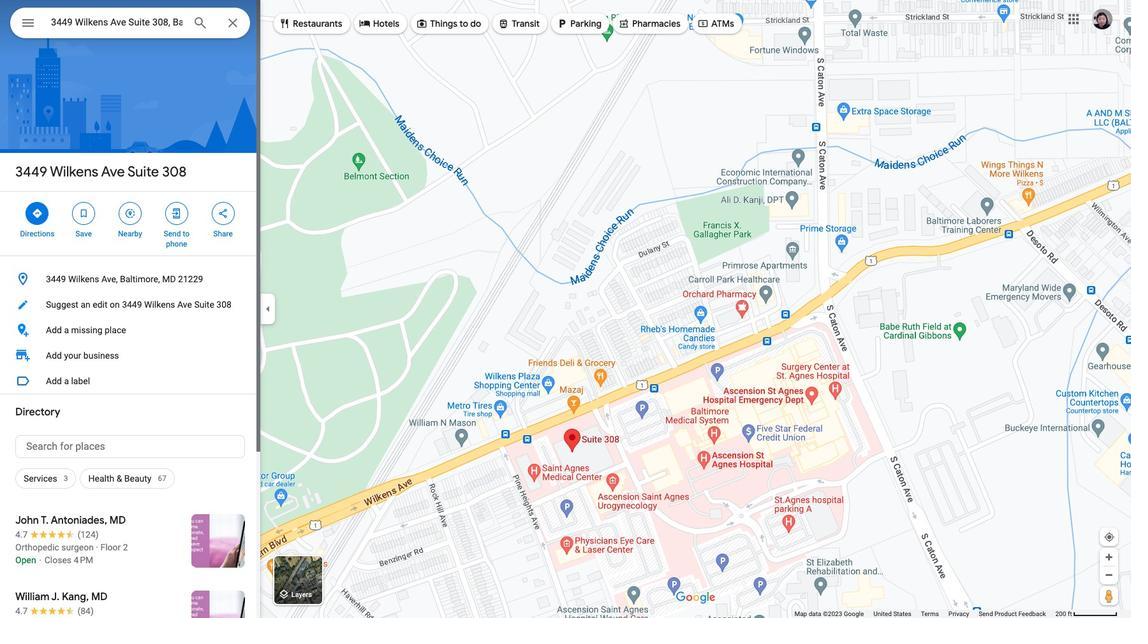 Task type: vqa. For each thing, say whether or not it's contained in the screenshot.


Task type: locate. For each thing, give the bounding box(es) containing it.
308 left collapse side panel 'image' at the left
[[216, 300, 232, 310]]

google account: michele murakami  
(michele.murakami@adept.ai) image
[[1092, 9, 1113, 29]]

to inside send to phone
[[183, 230, 190, 239]]

services 3
[[24, 474, 68, 484]]

 things to do
[[416, 17, 481, 31]]

1 horizontal spatial suite
[[194, 300, 214, 310]]

wilkens up ''
[[50, 163, 98, 181]]

terms button
[[921, 611, 939, 619]]


[[697, 17, 709, 31]]

edit
[[93, 300, 108, 310]]

2 a from the top
[[64, 376, 69, 387]]

4.7 stars 124 reviews image
[[15, 529, 99, 542]]

1 horizontal spatial to
[[460, 18, 468, 29]]

0 horizontal spatial send
[[164, 230, 181, 239]]

ave inside suggest an edit on 3449 wilkens ave suite 308 "button"
[[177, 300, 192, 310]]

to
[[460, 18, 468, 29], [183, 230, 190, 239]]

google
[[844, 611, 864, 618]]

suite
[[128, 163, 159, 181], [194, 300, 214, 310]]

0 vertical spatial ave
[[101, 163, 125, 181]]

suggest an edit on 3449 wilkens ave suite 308
[[46, 300, 232, 310]]

0 horizontal spatial to
[[183, 230, 190, 239]]

google maps element
[[0, 0, 1131, 619]]

1 horizontal spatial send
[[979, 611, 993, 618]]

none text field inside 3449 wilkens ave suite 308 main content
[[15, 436, 245, 459]]

3449 right on
[[122, 300, 142, 310]]

1 add from the top
[[46, 325, 62, 336]]

save
[[76, 230, 92, 239]]

4.7 for john
[[15, 530, 28, 540]]

hotels
[[373, 18, 400, 29]]

send inside send to phone
[[164, 230, 181, 239]]

0 vertical spatial suite
[[128, 163, 159, 181]]

feedback
[[1019, 611, 1046, 618]]

4.7 down william
[[15, 607, 28, 617]]

1 vertical spatial add
[[46, 351, 62, 361]]

 transit
[[498, 17, 540, 31]]

0 vertical spatial to
[[460, 18, 468, 29]]

3449 Wilkens Ave Suite 308, Baltimore, MD 21229 field
[[10, 8, 250, 38]]

send product feedback button
[[979, 611, 1046, 619]]

j.
[[51, 592, 60, 604]]


[[20, 14, 36, 32]]

0 vertical spatial 3449
[[15, 163, 47, 181]]

0 horizontal spatial md
[[91, 592, 108, 604]]

3449 up suggest
[[46, 274, 66, 285]]

0 vertical spatial 4.7
[[15, 530, 28, 540]]

1 vertical spatial 308
[[216, 300, 232, 310]]

308 up 
[[162, 163, 187, 181]]

none field inside 3449 wilkens ave suite 308, baltimore, md 21229 field
[[51, 15, 182, 30]]

footer
[[795, 611, 1056, 619]]

3 add from the top
[[46, 376, 62, 387]]

1 a from the top
[[64, 325, 69, 336]]

1 vertical spatial suite
[[194, 300, 214, 310]]

antoniades,
[[51, 515, 107, 528]]

1 horizontal spatial ave
[[177, 300, 192, 310]]

308
[[162, 163, 187, 181], [216, 300, 232, 310]]

md left the 21229
[[162, 274, 176, 285]]

suggest an edit on 3449 wilkens ave suite 308 button
[[0, 292, 260, 318]]

2 horizontal spatial md
[[162, 274, 176, 285]]

directory
[[15, 406, 60, 419]]

send
[[164, 230, 181, 239], [979, 611, 993, 618]]

3449 wilkens ave suite 308
[[15, 163, 187, 181]]

1 vertical spatial a
[[64, 376, 69, 387]]

united states
[[874, 611, 912, 618]]

ave down the 21229
[[177, 300, 192, 310]]

wilkens
[[50, 163, 98, 181], [68, 274, 99, 285], [144, 300, 175, 310]]

add
[[46, 325, 62, 336], [46, 351, 62, 361], [46, 376, 62, 387]]

wilkens up an
[[68, 274, 99, 285]]

1 vertical spatial md
[[109, 515, 126, 528]]

send inside button
[[979, 611, 993, 618]]

wilkens down baltimore, on the top of the page
[[144, 300, 175, 310]]

to left do
[[460, 18, 468, 29]]

4.7 for william
[[15, 607, 28, 617]]

wilkens inside button
[[68, 274, 99, 285]]


[[217, 207, 229, 221]]

 button
[[10, 8, 46, 41]]

label
[[71, 376, 90, 387]]

on
[[110, 300, 120, 310]]

to up phone
[[183, 230, 190, 239]]

0 vertical spatial wilkens
[[50, 163, 98, 181]]

2 vertical spatial add
[[46, 376, 62, 387]]

health
[[88, 474, 114, 484]]

2 add from the top
[[46, 351, 62, 361]]

2 vertical spatial md
[[91, 592, 108, 604]]

1 vertical spatial ave
[[177, 300, 192, 310]]

william
[[15, 592, 50, 604]]

 atms
[[697, 17, 734, 31]]

4.7 stars 84 reviews image
[[15, 606, 94, 618]]

add for add your business
[[46, 351, 62, 361]]

(84)
[[77, 607, 94, 617]]

3449 for 3449 wilkens ave, baltimore, md 21229
[[46, 274, 66, 285]]

add down suggest
[[46, 325, 62, 336]]

0 vertical spatial a
[[64, 325, 69, 336]]

2 vertical spatial wilkens
[[144, 300, 175, 310]]

md for john t. antoniades, md
[[109, 515, 126, 528]]

None field
[[51, 15, 182, 30]]

privacy button
[[949, 611, 969, 619]]

0 vertical spatial md
[[162, 274, 176, 285]]

add a label
[[46, 376, 90, 387]]

send to phone
[[164, 230, 190, 249]]

terms
[[921, 611, 939, 618]]

 hotels
[[359, 17, 400, 31]]

4.7 inside the '4.7 stars 124 reviews' image
[[15, 530, 28, 540]]

footer containing map data ©2023 google
[[795, 611, 1056, 619]]

md up floor
[[109, 515, 126, 528]]

add for add a missing place
[[46, 325, 62, 336]]

send left product
[[979, 611, 993, 618]]

1 vertical spatial send
[[979, 611, 993, 618]]

place
[[105, 325, 126, 336]]

orthopedic
[[15, 543, 59, 553]]

1 vertical spatial wilkens
[[68, 274, 99, 285]]

&
[[117, 474, 122, 484]]

footer inside google maps element
[[795, 611, 1056, 619]]

transit
[[512, 18, 540, 29]]

wilkens for ave
[[50, 163, 98, 181]]


[[498, 17, 509, 31]]

3449 wilkens ave, baltimore, md 21229
[[46, 274, 203, 285]]

kang,
[[62, 592, 89, 604]]

zoom in image
[[1105, 553, 1114, 563]]

1 4.7 from the top
[[15, 530, 28, 540]]

add inside button
[[46, 376, 62, 387]]

send up phone
[[164, 230, 181, 239]]

send product feedback
[[979, 611, 1046, 618]]

0 horizontal spatial 308
[[162, 163, 187, 181]]

restaurants
[[293, 18, 342, 29]]

4.7
[[15, 530, 28, 540], [15, 607, 28, 617]]

3449 for 3449 wilkens ave suite 308
[[15, 163, 47, 181]]

0 horizontal spatial suite
[[128, 163, 159, 181]]


[[618, 17, 630, 31]]

md inside button
[[162, 274, 176, 285]]

4.7 inside 4.7 stars 84 reviews image
[[15, 607, 28, 617]]


[[124, 207, 136, 221]]

0 vertical spatial send
[[164, 230, 181, 239]]

md up (84)
[[91, 592, 108, 604]]

1 vertical spatial to
[[183, 230, 190, 239]]

ave
[[101, 163, 125, 181], [177, 300, 192, 310]]

3449
[[15, 163, 47, 181], [46, 274, 66, 285], [122, 300, 142, 310]]

a
[[64, 325, 69, 336], [64, 376, 69, 387]]

3449 up the ''
[[15, 163, 47, 181]]

3449 inside button
[[46, 274, 66, 285]]

add left your
[[46, 351, 62, 361]]

1 horizontal spatial 308
[[216, 300, 232, 310]]

phone
[[166, 240, 187, 249]]

to inside the ' things to do'
[[460, 18, 468, 29]]

None text field
[[15, 436, 245, 459]]

wilkens inside "button"
[[144, 300, 175, 310]]

suite down the 21229
[[194, 300, 214, 310]]

a inside button
[[64, 325, 69, 336]]

united
[[874, 611, 892, 618]]

a inside button
[[64, 376, 69, 387]]

4 pm
[[74, 556, 93, 566]]

1 vertical spatial 3449
[[46, 274, 66, 285]]

2 vertical spatial 3449
[[122, 300, 142, 310]]

ave up 
[[101, 163, 125, 181]]

0 vertical spatial add
[[46, 325, 62, 336]]


[[78, 207, 89, 221]]

1 vertical spatial 4.7
[[15, 607, 28, 617]]

share
[[213, 230, 233, 239]]

suite up 
[[128, 163, 159, 181]]

add inside button
[[46, 325, 62, 336]]

a left missing
[[64, 325, 69, 336]]

add left label
[[46, 376, 62, 387]]

1 horizontal spatial md
[[109, 515, 126, 528]]

a left label
[[64, 376, 69, 387]]

show your location image
[[1104, 532, 1115, 544]]

©2023
[[823, 611, 842, 618]]

do
[[470, 18, 481, 29]]

2
[[123, 543, 128, 553]]

2 4.7 from the top
[[15, 607, 28, 617]]

your
[[64, 351, 81, 361]]

suite inside "button"
[[194, 300, 214, 310]]

floor
[[100, 543, 121, 553]]

4.7 down john
[[15, 530, 28, 540]]



Task type: describe. For each thing, give the bounding box(es) containing it.
3449 inside "button"
[[122, 300, 142, 310]]

ft
[[1068, 611, 1072, 618]]


[[416, 17, 428, 31]]

ave,
[[101, 274, 118, 285]]

atms
[[711, 18, 734, 29]]

⋅
[[38, 556, 42, 566]]

add a missing place button
[[0, 318, 260, 343]]

data
[[809, 611, 821, 618]]

3
[[64, 475, 68, 484]]

0 vertical spatial 308
[[162, 163, 187, 181]]

john t. antoniades, md
[[15, 515, 126, 528]]


[[556, 17, 568, 31]]

wilkens for ave,
[[68, 274, 99, 285]]

200
[[1056, 611, 1066, 618]]

 pharmacies
[[618, 17, 681, 31]]

 restaurants
[[279, 17, 342, 31]]

3449 wilkens ave suite 308 main content
[[0, 0, 260, 619]]

send for send to phone
[[164, 230, 181, 239]]

services
[[24, 474, 57, 484]]

baltimore,
[[120, 274, 160, 285]]

closes
[[44, 556, 72, 566]]

nearby
[[118, 230, 142, 239]]

suggest
[[46, 300, 78, 310]]

zoom out image
[[1105, 571, 1114, 581]]

surgeon
[[61, 543, 94, 553]]

actions for 3449 wilkens ave suite 308 region
[[0, 192, 260, 256]]

200 ft
[[1056, 611, 1072, 618]]

parking
[[570, 18, 602, 29]]

william j. kang, md
[[15, 592, 108, 604]]

missing
[[71, 325, 102, 336]]

health & beauty 67
[[88, 474, 167, 484]]

states
[[894, 611, 912, 618]]

t.
[[41, 515, 49, 528]]

3449 wilkens ave, baltimore, md 21229 button
[[0, 267, 260, 292]]

add a label button
[[0, 369, 260, 394]]

beauty
[[124, 474, 152, 484]]

orthopedic surgeon · floor 2 open ⋅ closes 4 pm
[[15, 543, 128, 566]]

privacy
[[949, 611, 969, 618]]

collapse side panel image
[[261, 302, 275, 316]]

0 horizontal spatial ave
[[101, 163, 125, 181]]

200 ft button
[[1056, 611, 1118, 618]]


[[359, 17, 371, 31]]

add for add a label
[[46, 376, 62, 387]]

add your business link
[[0, 343, 260, 369]]

21229
[[178, 274, 203, 285]]

add a missing place
[[46, 325, 126, 336]]

product
[[995, 611, 1017, 618]]

 parking
[[556, 17, 602, 31]]

john
[[15, 515, 39, 528]]

67
[[158, 475, 167, 484]]

layers
[[291, 592, 312, 600]]

business
[[83, 351, 119, 361]]

pharmacies
[[632, 18, 681, 29]]

md for william j. kang, md
[[91, 592, 108, 604]]


[[32, 207, 43, 221]]

show street view coverage image
[[1100, 587, 1119, 606]]

directions
[[20, 230, 54, 239]]

united states button
[[874, 611, 912, 619]]

(124)
[[77, 530, 99, 540]]

an
[[81, 300, 90, 310]]

308 inside "button"
[[216, 300, 232, 310]]


[[171, 207, 182, 221]]

map data ©2023 google
[[795, 611, 864, 618]]

a for label
[[64, 376, 69, 387]]

send for send product feedback
[[979, 611, 993, 618]]

map
[[795, 611, 807, 618]]

·
[[96, 543, 98, 553]]

things
[[430, 18, 458, 29]]

open
[[15, 556, 36, 566]]

add your business
[[46, 351, 119, 361]]


[[279, 17, 290, 31]]

a for missing
[[64, 325, 69, 336]]

 search field
[[10, 8, 250, 41]]



